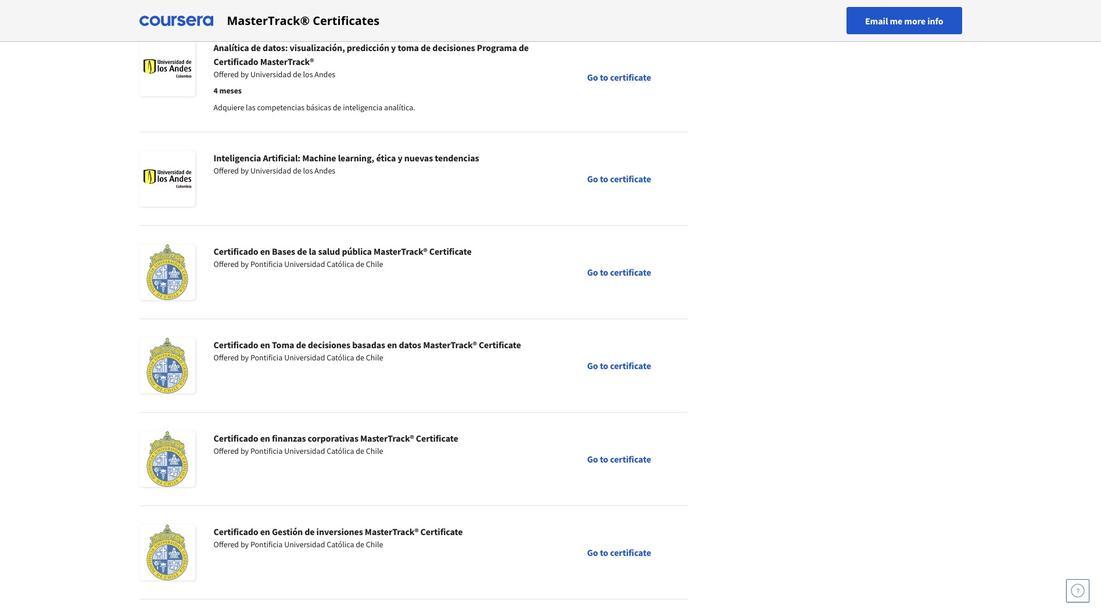 Task type: describe. For each thing, give the bounding box(es) containing it.
datos
[[399, 339, 421, 351]]

los inside inteligencia artificial: machine learning, ética y nuevas tendencias offered by universidad de los andes
[[303, 166, 313, 176]]

offered inside analítica de datos: visualización, predicción y toma de decisiones programa de certificado mastertrack® offered by universidad de los andes 4 meses
[[214, 69, 239, 80]]

católica inside certificado en gestión de inversiones mastertrack® certificate offered by pontificia universidad católica de chile
[[327, 540, 354, 550]]

coursera image
[[139, 11, 213, 30]]

certificate for inteligencia artificial: machine learning, ética y nuevas tendencias
[[610, 173, 651, 185]]

universidad inside "certificado en finanzas corporativas mastertrack® certificate offered by pontificia universidad católica de chile"
[[284, 446, 325, 457]]

go to certificate for certificado en bases de la salud pública mastertrack® certificate
[[587, 267, 651, 278]]

by inside certificado en gestión de inversiones mastertrack® certificate offered by pontificia universidad católica de chile
[[241, 540, 249, 550]]

certificado for certificado en gestión de inversiones mastertrack® certificate
[[214, 527, 258, 538]]

go for inteligencia artificial: machine learning, ética y nuevas tendencias
[[587, 173, 598, 185]]

analítica.
[[384, 102, 415, 113]]

adquiere las competencias básicas de inteligencia analítica.
[[214, 102, 415, 113]]

competencias
[[257, 102, 305, 113]]

datos:
[[263, 42, 288, 53]]

toma
[[272, 339, 294, 351]]

by inside "certificado en finanzas corporativas mastertrack® certificate offered by pontificia universidad católica de chile"
[[241, 446, 249, 457]]

inteligencia artificial: machine learning, ética y nuevas tendencias offered by universidad de los andes
[[214, 152, 479, 176]]

email me more info button
[[847, 7, 962, 34]]

certificado for certificado en bases de la salud pública mastertrack® certificate
[[214, 246, 258, 257]]

certificate for certificado en gestión de inversiones mastertrack® certificate
[[610, 547, 651, 559]]

universidad inside analítica de datos: visualización, predicción y toma de decisiones programa de certificado mastertrack® offered by universidad de los andes 4 meses
[[250, 69, 291, 80]]

de right 'toma'
[[296, 339, 306, 351]]

to for certificado en finanzas corporativas mastertrack® certificate
[[600, 454, 608, 466]]

analítica de datos: visualización, predicción y toma de decisiones programa de certificado mastertrack® offered by universidad de los andes 4 meses
[[214, 42, 529, 96]]

4
[[214, 85, 218, 96]]

gestión
[[272, 527, 303, 538]]

universidad inside "certificado en bases de la salud pública mastertrack® certificate offered by pontificia universidad católica de chile"
[[284, 259, 325, 270]]

en for inversiones
[[260, 527, 270, 538]]

mastertrack® inside "certificado en finanzas corporativas mastertrack® certificate offered by pontificia universidad católica de chile"
[[360, 433, 414, 445]]

de down pública
[[356, 259, 364, 270]]

de right gestión
[[305, 527, 315, 538]]

básicas
[[306, 102, 331, 113]]

go for analítica de datos: visualización, predicción y toma de decisiones programa de certificado mastertrack®
[[587, 71, 598, 83]]

universidad inside inteligencia artificial: machine learning, ética y nuevas tendencias offered by universidad de los andes
[[250, 166, 291, 176]]

universidad de los andes image for analítica de datos: visualización, predicción y toma de decisiones programa de certificado mastertrack®
[[139, 41, 195, 96]]

certificado for certificado en finanzas corporativas mastertrack® certificate
[[214, 433, 258, 445]]

by inside analítica de datos: visualización, predicción y toma de decisiones programa de certificado mastertrack® offered by universidad de los andes 4 meses
[[241, 69, 249, 80]]

by inside "certificado en bases de la salud pública mastertrack® certificate offered by pontificia universidad católica de chile"
[[241, 259, 249, 270]]

help center image
[[1071, 585, 1085, 599]]

finanzas
[[272, 433, 306, 445]]

certificate inside certificado en toma de decisiones basadas en datos mastertrack® certificate offered by pontificia universidad católica de chile
[[479, 339, 521, 351]]

info
[[928, 15, 944, 26]]

to for inteligencia artificial: machine learning, ética y nuevas tendencias
[[600, 173, 608, 185]]

decisiones inside certificado en toma de decisiones basadas en datos mastertrack® certificate offered by pontificia universidad católica de chile
[[308, 339, 350, 351]]

en for mastertrack®
[[260, 433, 270, 445]]

de inside "certificado en finanzas corporativas mastertrack® certificate offered by pontificia universidad católica de chile"
[[356, 446, 364, 457]]

universidad inside certificado en gestión de inversiones mastertrack® certificate offered by pontificia universidad católica de chile
[[284, 540, 325, 550]]

en for la
[[260, 246, 270, 257]]

email me more info
[[865, 15, 944, 26]]

basadas
[[352, 339, 385, 351]]

pontificia universidad católica de chile image for certificado en toma de decisiones basadas en datos mastertrack® certificate
[[139, 338, 195, 394]]

learning,
[[338, 152, 374, 164]]

go to certificate for certificado en finanzas corporativas mastertrack® certificate
[[587, 454, 651, 466]]

mastertrack® inside "certificado en bases de la salud pública mastertrack® certificate offered by pontificia universidad católica de chile"
[[374, 246, 428, 257]]

chile inside certificado en toma de decisiones basadas en datos mastertrack® certificate offered by pontificia universidad católica de chile
[[366, 353, 383, 363]]

certificate for analítica de datos: visualización, predicción y toma de decisiones programa de certificado mastertrack®
[[610, 71, 651, 83]]

certificado en bases de la salud pública mastertrack® certificate offered by pontificia universidad católica de chile
[[214, 246, 472, 270]]

pontificia inside certificado en toma de decisiones basadas en datos mastertrack® certificate offered by pontificia universidad católica de chile
[[250, 353, 283, 363]]

la
[[309, 246, 316, 257]]

offered inside "certificado en finanzas corporativas mastertrack® certificate offered by pontificia universidad católica de chile"
[[214, 446, 239, 457]]

go for certificado en finanzas corporativas mastertrack® certificate
[[587, 454, 598, 466]]

ética
[[376, 152, 396, 164]]

chile inside "certificado en bases de la salud pública mastertrack® certificate offered by pontificia universidad católica de chile"
[[366, 259, 383, 270]]

chile inside certificado en gestión de inversiones mastertrack® certificate offered by pontificia universidad católica de chile
[[366, 540, 383, 550]]

bases
[[272, 246, 295, 257]]

offered inside "certificado en bases de la salud pública mastertrack® certificate offered by pontificia universidad católica de chile"
[[214, 259, 239, 270]]

certificates
[[313, 12, 380, 28]]

go for certificado en gestión de inversiones mastertrack® certificate
[[587, 547, 598, 559]]

by inside certificado en toma de decisiones basadas en datos mastertrack® certificate offered by pontificia universidad católica de chile
[[241, 353, 249, 363]]

católica inside certificado en toma de decisiones basadas en datos mastertrack® certificate offered by pontificia universidad católica de chile
[[327, 353, 354, 363]]

corporativas
[[308, 433, 359, 445]]

de left "la"
[[297, 246, 307, 257]]

to for certificado en toma de decisiones basadas en datos mastertrack® certificate
[[600, 360, 608, 372]]

certificado for certificado en toma de decisiones basadas en datos mastertrack® certificate
[[214, 339, 258, 351]]

certificate inside "certificado en bases de la salud pública mastertrack® certificate offered by pontificia universidad católica de chile"
[[429, 246, 472, 257]]

certificate for certificado en toma de decisiones basadas en datos mastertrack® certificate
[[610, 360, 651, 372]]

email
[[865, 15, 888, 26]]

to for analítica de datos: visualización, predicción y toma de decisiones programa de certificado mastertrack®
[[600, 71, 608, 83]]

go for certificado en toma de decisiones basadas en datos mastertrack® certificate
[[587, 360, 598, 372]]

pontificia universidad católica de chile image for certificado en gestión de inversiones mastertrack® certificate
[[139, 525, 195, 581]]

de down visualización, at left
[[293, 69, 301, 80]]



Task type: locate. For each thing, give the bounding box(es) containing it.
1 offered from the top
[[214, 69, 239, 80]]

to for certificado en bases de la salud pública mastertrack® certificate
[[600, 267, 608, 278]]

1 horizontal spatial y
[[398, 152, 403, 164]]

andes inside analítica de datos: visualización, predicción y toma de decisiones programa de certificado mastertrack® offered by universidad de los andes 4 meses
[[315, 69, 335, 80]]

artificial:
[[263, 152, 300, 164]]

universidad de los andes image for inteligencia artificial: machine learning, ética y nuevas tendencias
[[139, 151, 195, 207]]

universidad down "la"
[[284, 259, 325, 270]]

de down basadas
[[356, 353, 364, 363]]

1 go to certificate from the top
[[587, 71, 651, 83]]

6 offered from the top
[[214, 540, 239, 550]]

católica down basadas
[[327, 353, 354, 363]]

católica down corporativas
[[327, 446, 354, 457]]

2 chile from the top
[[366, 353, 383, 363]]

1 los from the top
[[303, 69, 313, 80]]

universidad down gestión
[[284, 540, 325, 550]]

en inside certificado en gestión de inversiones mastertrack® certificate offered by pontificia universidad católica de chile
[[260, 527, 270, 538]]

certificate inside "certificado en finanzas corporativas mastertrack® certificate offered by pontificia universidad católica de chile"
[[416, 433, 458, 445]]

de right básicas at the left
[[333, 102, 341, 113]]

go to certificate for inteligencia artificial: machine learning, ética y nuevas tendencias
[[587, 173, 651, 185]]

en inside "certificado en finanzas corporativas mastertrack® certificate offered by pontificia universidad católica de chile"
[[260, 433, 270, 445]]

las
[[246, 102, 255, 113]]

certificado inside "certificado en finanzas corporativas mastertrack® certificate offered by pontificia universidad católica de chile"
[[214, 433, 258, 445]]

0 horizontal spatial decisiones
[[308, 339, 350, 351]]

pontificia down bases
[[250, 259, 283, 270]]

1 universidad de los andes image from the top
[[139, 41, 195, 96]]

4 go to certificate from the top
[[587, 360, 651, 372]]

5 go to certificate from the top
[[587, 454, 651, 466]]

to for certificado en gestión de inversiones mastertrack® certificate
[[600, 547, 608, 559]]

certificado
[[214, 56, 258, 67], [214, 246, 258, 257], [214, 339, 258, 351], [214, 433, 258, 445], [214, 527, 258, 538]]

certificado left gestión
[[214, 527, 258, 538]]

2 to from the top
[[600, 173, 608, 185]]

decisiones
[[433, 42, 475, 53], [308, 339, 350, 351]]

en left gestión
[[260, 527, 270, 538]]

4 pontificia universidad católica de chile image from the top
[[139, 525, 195, 581]]

1 pontificia universidad católica de chile image from the top
[[139, 245, 195, 300]]

mastertrack® right pública
[[374, 246, 428, 257]]

mastertrack® right corporativas
[[360, 433, 414, 445]]

certificado inside certificado en toma de decisiones basadas en datos mastertrack® certificate offered by pontificia universidad católica de chile
[[214, 339, 258, 351]]

certificado inside certificado en gestión de inversiones mastertrack® certificate offered by pontificia universidad católica de chile
[[214, 527, 258, 538]]

3 pontificia from the top
[[250, 446, 283, 457]]

mastertrack® inside analítica de datos: visualización, predicción y toma de decisiones programa de certificado mastertrack® offered by universidad de los andes 4 meses
[[260, 56, 314, 67]]

4 certificate from the top
[[610, 360, 651, 372]]

pontificia down gestión
[[250, 540, 283, 550]]

tendencias
[[435, 152, 479, 164]]

certificado down analítica
[[214, 56, 258, 67]]

6 to from the top
[[600, 547, 608, 559]]

mastertrack® down datos:
[[260, 56, 314, 67]]

4 go from the top
[[587, 360, 598, 372]]

0 vertical spatial andes
[[315, 69, 335, 80]]

y
[[391, 42, 396, 53], [398, 152, 403, 164]]

6 go from the top
[[587, 547, 598, 559]]

certificado inside "certificado en bases de la salud pública mastertrack® certificate offered by pontificia universidad católica de chile"
[[214, 246, 258, 257]]

1 católica from the top
[[327, 259, 354, 270]]

andes inside inteligencia artificial: machine learning, ética y nuevas tendencias offered by universidad de los andes
[[315, 166, 335, 176]]

certificado en finanzas corporativas mastertrack® certificate offered by pontificia universidad católica de chile
[[214, 433, 458, 457]]

pontificia inside "certificado en finanzas corporativas mastertrack® certificate offered by pontificia universidad católica de chile"
[[250, 446, 283, 457]]

pontificia down 'toma'
[[250, 353, 283, 363]]

3 certificate from the top
[[610, 267, 651, 278]]

5 certificate from the top
[[610, 454, 651, 466]]

chile inside "certificado en finanzas corporativas mastertrack® certificate offered by pontificia universidad católica de chile"
[[366, 446, 383, 457]]

certificado left 'toma'
[[214, 339, 258, 351]]

los
[[303, 69, 313, 80], [303, 166, 313, 176]]

offered
[[214, 69, 239, 80], [214, 166, 239, 176], [214, 259, 239, 270], [214, 353, 239, 363], [214, 446, 239, 457], [214, 540, 239, 550]]

de right programa
[[519, 42, 529, 53]]

los down machine
[[303, 166, 313, 176]]

1 certificado from the top
[[214, 56, 258, 67]]

go to certificate
[[587, 71, 651, 83], [587, 173, 651, 185], [587, 267, 651, 278], [587, 360, 651, 372], [587, 454, 651, 466], [587, 547, 651, 559]]

5 to from the top
[[600, 454, 608, 466]]

offered inside certificado en gestión de inversiones mastertrack® certificate offered by pontificia universidad católica de chile
[[214, 540, 239, 550]]

analítica
[[214, 42, 249, 53]]

go to certificate for analítica de datos: visualización, predicción y toma de decisiones programa de certificado mastertrack®
[[587, 71, 651, 83]]

machine
[[302, 152, 336, 164]]

4 chile from the top
[[366, 540, 383, 550]]

pontificia universidad católica de chile image for certificado en finanzas corporativas mastertrack® certificate
[[139, 432, 195, 488]]

decisiones left programa
[[433, 42, 475, 53]]

1 certificate from the top
[[610, 71, 651, 83]]

1 vertical spatial y
[[398, 152, 403, 164]]

3 pontificia universidad católica de chile image from the top
[[139, 432, 195, 488]]

adquiere
[[214, 102, 244, 113]]

2 go to certificate from the top
[[587, 173, 651, 185]]

pontificia universidad católica de chile image for certificado en bases de la salud pública mastertrack® certificate
[[139, 245, 195, 300]]

5 offered from the top
[[214, 446, 239, 457]]

1 go from the top
[[587, 71, 598, 83]]

4 offered from the top
[[214, 353, 239, 363]]

3 offered from the top
[[214, 259, 239, 270]]

certificado en gestión de inversiones mastertrack® certificate offered by pontificia universidad católica de chile
[[214, 527, 463, 550]]

de left datos:
[[251, 42, 261, 53]]

pontificia inside certificado en gestión de inversiones mastertrack® certificate offered by pontificia universidad católica de chile
[[250, 540, 283, 550]]

mastertrack® right the 'datos'
[[423, 339, 477, 351]]

certificate for certificado en finanzas corporativas mastertrack® certificate
[[610, 454, 651, 466]]

católica down salud
[[327, 259, 354, 270]]

toma
[[398, 42, 419, 53]]

more
[[904, 15, 926, 26]]

universidad inside certificado en toma de decisiones basadas en datos mastertrack® certificate offered by pontificia universidad católica de chile
[[284, 353, 325, 363]]

pública
[[342, 246, 372, 257]]

pontificia down finanzas
[[250, 446, 283, 457]]

andes down visualización, at left
[[315, 69, 335, 80]]

de down artificial:
[[293, 166, 301, 176]]

certificado left bases
[[214, 246, 258, 257]]

mastertrack® inside certificado en toma de decisiones basadas en datos mastertrack® certificate offered by pontificia universidad católica de chile
[[423, 339, 477, 351]]

4 to from the top
[[600, 360, 608, 372]]

universidad down datos:
[[250, 69, 291, 80]]

certificate
[[610, 71, 651, 83], [610, 173, 651, 185], [610, 267, 651, 278], [610, 360, 651, 372], [610, 454, 651, 466], [610, 547, 651, 559]]

6 by from the top
[[241, 540, 249, 550]]

2 go from the top
[[587, 173, 598, 185]]

inteligencia
[[214, 152, 261, 164]]

andes
[[315, 69, 335, 80], [315, 166, 335, 176]]

chile
[[366, 259, 383, 270], [366, 353, 383, 363], [366, 446, 383, 457], [366, 540, 383, 550]]

de down inversiones
[[356, 540, 364, 550]]

5 certificado from the top
[[214, 527, 258, 538]]

mastertrack® right inversiones
[[365, 527, 419, 538]]

de down corporativas
[[356, 446, 364, 457]]

3 go from the top
[[587, 267, 598, 278]]

mastertrack®
[[227, 12, 310, 28], [260, 56, 314, 67], [374, 246, 428, 257], [423, 339, 477, 351], [360, 433, 414, 445], [365, 527, 419, 538]]

go
[[587, 71, 598, 83], [587, 173, 598, 185], [587, 267, 598, 278], [587, 360, 598, 372], [587, 454, 598, 466], [587, 547, 598, 559]]

1 chile from the top
[[366, 259, 383, 270]]

mastertrack® inside certificado en gestión de inversiones mastertrack® certificate offered by pontificia universidad católica de chile
[[365, 527, 419, 538]]

en left the 'datos'
[[387, 339, 397, 351]]

de inside inteligencia artificial: machine learning, ética y nuevas tendencias offered by universidad de los andes
[[293, 166, 301, 176]]

decisiones inside analítica de datos: visualización, predicción y toma de decisiones programa de certificado mastertrack® offered by universidad de los andes 4 meses
[[433, 42, 475, 53]]

inteligencia
[[343, 102, 383, 113]]

salud
[[318, 246, 340, 257]]

en for decisiones
[[260, 339, 270, 351]]

certificate
[[429, 246, 472, 257], [479, 339, 521, 351], [416, 433, 458, 445], [421, 527, 463, 538]]

inversiones
[[317, 527, 363, 538]]

2 by from the top
[[241, 166, 249, 176]]

en left finanzas
[[260, 433, 270, 445]]

católica
[[327, 259, 354, 270], [327, 353, 354, 363], [327, 446, 354, 457], [327, 540, 354, 550]]

pontificia universidad católica de chile image
[[139, 245, 195, 300], [139, 338, 195, 394], [139, 432, 195, 488], [139, 525, 195, 581]]

2 offered from the top
[[214, 166, 239, 176]]

3 to from the top
[[600, 267, 608, 278]]

2 pontificia universidad católica de chile image from the top
[[139, 338, 195, 394]]

nuevas
[[404, 152, 433, 164]]

en inside "certificado en bases de la salud pública mastertrack® certificate offered by pontificia universidad católica de chile"
[[260, 246, 270, 257]]

certificado inside analítica de datos: visualización, predicción y toma de decisiones programa de certificado mastertrack® offered by universidad de los andes 4 meses
[[214, 56, 258, 67]]

los down visualización, at left
[[303, 69, 313, 80]]

offered inside inteligencia artificial: machine learning, ética y nuevas tendencias offered by universidad de los andes
[[214, 166, 239, 176]]

católica inside "certificado en finanzas corporativas mastertrack® certificate offered by pontificia universidad católica de chile"
[[327, 446, 354, 457]]

1 andes from the top
[[315, 69, 335, 80]]

5 go from the top
[[587, 454, 598, 466]]

de right toma
[[421, 42, 431, 53]]

by inside inteligencia artificial: machine learning, ética y nuevas tendencias offered by universidad de los andes
[[241, 166, 249, 176]]

y right ética
[[398, 152, 403, 164]]

certificate inside certificado en gestión de inversiones mastertrack® certificate offered by pontificia universidad católica de chile
[[421, 527, 463, 538]]

3 chile from the top
[[366, 446, 383, 457]]

go to certificate for certificado en toma de decisiones basadas en datos mastertrack® certificate
[[587, 360, 651, 372]]

5 by from the top
[[241, 446, 249, 457]]

2 católica from the top
[[327, 353, 354, 363]]

universidad de los andes image
[[139, 41, 195, 96], [139, 151, 195, 207]]

0 vertical spatial los
[[303, 69, 313, 80]]

universidad down artificial:
[[250, 166, 291, 176]]

4 católica from the top
[[327, 540, 354, 550]]

3 certificado from the top
[[214, 339, 258, 351]]

me
[[890, 15, 903, 26]]

y for predicción
[[391, 42, 396, 53]]

decisiones left basadas
[[308, 339, 350, 351]]

1 by from the top
[[241, 69, 249, 80]]

1 vertical spatial universidad de los andes image
[[139, 151, 195, 207]]

2 certificado from the top
[[214, 246, 258, 257]]

certificate for certificado en bases de la salud pública mastertrack® certificate
[[610, 267, 651, 278]]

y left toma
[[391, 42, 396, 53]]

offered inside certificado en toma de decisiones basadas en datos mastertrack® certificate offered by pontificia universidad católica de chile
[[214, 353, 239, 363]]

3 católica from the top
[[327, 446, 354, 457]]

1 horizontal spatial decisiones
[[433, 42, 475, 53]]

pontificia inside "certificado en bases de la salud pública mastertrack® certificate offered by pontificia universidad católica de chile"
[[250, 259, 283, 270]]

certificado left finanzas
[[214, 433, 258, 445]]

en
[[260, 246, 270, 257], [260, 339, 270, 351], [387, 339, 397, 351], [260, 433, 270, 445], [260, 527, 270, 538]]

1 to from the top
[[600, 71, 608, 83]]

go to certificate for certificado en gestión de inversiones mastertrack® certificate
[[587, 547, 651, 559]]

2 certificate from the top
[[610, 173, 651, 185]]

2 pontificia from the top
[[250, 353, 283, 363]]

predicción
[[347, 42, 389, 53]]

universidad down finanzas
[[284, 446, 325, 457]]

meses
[[219, 85, 242, 96]]

2 universidad de los andes image from the top
[[139, 151, 195, 207]]

6 go to certificate from the top
[[587, 547, 651, 559]]

to
[[600, 71, 608, 83], [600, 173, 608, 185], [600, 267, 608, 278], [600, 360, 608, 372], [600, 454, 608, 466], [600, 547, 608, 559]]

6 certificate from the top
[[610, 547, 651, 559]]

y inside inteligencia artificial: machine learning, ética y nuevas tendencias offered by universidad de los andes
[[398, 152, 403, 164]]

0 vertical spatial y
[[391, 42, 396, 53]]

pontificia
[[250, 259, 283, 270], [250, 353, 283, 363], [250, 446, 283, 457], [250, 540, 283, 550]]

en left bases
[[260, 246, 270, 257]]

by
[[241, 69, 249, 80], [241, 166, 249, 176], [241, 259, 249, 270], [241, 353, 249, 363], [241, 446, 249, 457], [241, 540, 249, 550]]

y inside analítica de datos: visualización, predicción y toma de decisiones programa de certificado mastertrack® offered by universidad de los andes 4 meses
[[391, 42, 396, 53]]

y for ética
[[398, 152, 403, 164]]

universidad down 'toma'
[[284, 353, 325, 363]]

visualización,
[[290, 42, 345, 53]]

programa
[[477, 42, 517, 53]]

1 vertical spatial andes
[[315, 166, 335, 176]]

los inside analítica de datos: visualización, predicción y toma de decisiones programa de certificado mastertrack® offered by universidad de los andes 4 meses
[[303, 69, 313, 80]]

1 pontificia from the top
[[250, 259, 283, 270]]

4 certificado from the top
[[214, 433, 258, 445]]

católica down inversiones
[[327, 540, 354, 550]]

go for certificado en bases de la salud pública mastertrack® certificate
[[587, 267, 598, 278]]

0 vertical spatial universidad de los andes image
[[139, 41, 195, 96]]

2 andes from the top
[[315, 166, 335, 176]]

3 go to certificate from the top
[[587, 267, 651, 278]]

0 vertical spatial decisiones
[[433, 42, 475, 53]]

4 pontificia from the top
[[250, 540, 283, 550]]

católica inside "certificado en bases de la salud pública mastertrack® certificate offered by pontificia universidad católica de chile"
[[327, 259, 354, 270]]

4 by from the top
[[241, 353, 249, 363]]

1 vertical spatial los
[[303, 166, 313, 176]]

mastertrack® up datos:
[[227, 12, 310, 28]]

andes down machine
[[315, 166, 335, 176]]

de
[[251, 42, 261, 53], [421, 42, 431, 53], [519, 42, 529, 53], [293, 69, 301, 80], [333, 102, 341, 113], [293, 166, 301, 176], [297, 246, 307, 257], [356, 259, 364, 270], [296, 339, 306, 351], [356, 353, 364, 363], [356, 446, 364, 457], [305, 527, 315, 538], [356, 540, 364, 550]]

0 horizontal spatial y
[[391, 42, 396, 53]]

en left 'toma'
[[260, 339, 270, 351]]

certificado en toma de decisiones basadas en datos mastertrack® certificate offered by pontificia universidad católica de chile
[[214, 339, 521, 363]]

1 vertical spatial decisiones
[[308, 339, 350, 351]]

universidad
[[250, 69, 291, 80], [250, 166, 291, 176], [284, 259, 325, 270], [284, 353, 325, 363], [284, 446, 325, 457], [284, 540, 325, 550]]

3 by from the top
[[241, 259, 249, 270]]

2 los from the top
[[303, 166, 313, 176]]

mastertrack® certificates
[[227, 12, 380, 28]]



Task type: vqa. For each thing, say whether or not it's contained in the screenshot.


